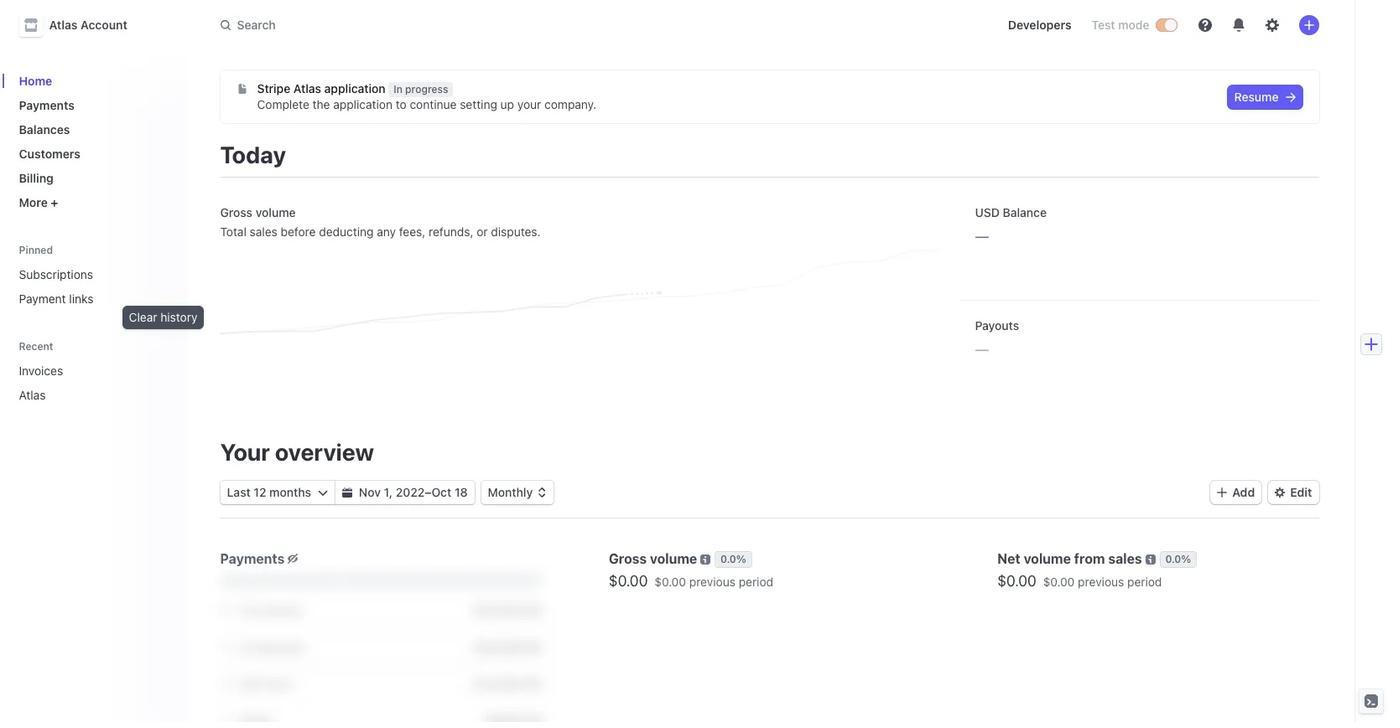 Task type: vqa. For each thing, say whether or not it's contained in the screenshot.
payout
no



Task type: locate. For each thing, give the bounding box(es) containing it.
$0.00
[[609, 573, 648, 590], [997, 573, 1036, 590], [655, 575, 686, 590], [1043, 575, 1075, 590]]

Search search field
[[210, 10, 683, 41]]

previous
[[689, 575, 736, 590], [1078, 575, 1124, 590]]

0 horizontal spatial 0.0%
[[720, 554, 746, 566]]

toolbar containing add
[[1211, 481, 1319, 505]]

0 horizontal spatial payments
[[19, 98, 75, 112]]

1 horizontal spatial period
[[1127, 575, 1162, 590]]

2 period from the left
[[1127, 575, 1162, 590]]

0 vertical spatial atlas
[[49, 18, 78, 32]]

0 vertical spatial —
[[975, 226, 989, 246]]

payments up balances
[[19, 98, 75, 112]]

— down usd
[[975, 226, 989, 246]]

svg image right resume
[[1285, 92, 1295, 102]]

1 horizontal spatial atlas
[[49, 18, 78, 32]]

your
[[220, 439, 270, 466]]

1 vertical spatial —
[[975, 340, 989, 359]]

+
[[51, 195, 58, 210]]

period for net volume from sales
[[1127, 575, 1162, 590]]

invoices link
[[12, 357, 150, 385]]

payments link
[[12, 91, 173, 119]]

application left to
[[333, 97, 393, 112]]

atlas inside the recent 'element'
[[19, 388, 46, 403]]

history
[[160, 310, 197, 325]]

figure
[[220, 251, 941, 335], [220, 251, 941, 335]]

1 horizontal spatial 0.0%
[[1165, 554, 1191, 566]]

payment links link
[[12, 285, 173, 313]]

test
[[1092, 18, 1115, 32]]

1 period from the left
[[739, 575, 773, 590]]

1 horizontal spatial sales
[[1108, 552, 1142, 567]]

last
[[227, 486, 251, 500]]

0 vertical spatial payments
[[19, 98, 75, 112]]

0 vertical spatial sales
[[250, 225, 277, 239]]

2 horizontal spatial svg image
[[1285, 92, 1295, 102]]

gross
[[220, 205, 253, 220], [609, 552, 647, 567]]

1 horizontal spatial gross volume
[[609, 552, 697, 567]]

1 horizontal spatial info image
[[1145, 555, 1155, 565]]

2 vertical spatial atlas
[[19, 388, 46, 403]]

info image
[[700, 555, 710, 565], [1145, 555, 1155, 565]]

1 vertical spatial application
[[333, 97, 393, 112]]

add button
[[1211, 481, 1262, 505]]

add
[[1232, 486, 1255, 500]]

setting
[[460, 97, 497, 112]]

period
[[739, 575, 773, 590], [1127, 575, 1162, 590]]

1 vertical spatial gross
[[609, 552, 647, 567]]

0 horizontal spatial info image
[[700, 555, 710, 565]]

0 horizontal spatial period
[[739, 575, 773, 590]]

2 previous from the left
[[1078, 575, 1124, 590]]

1 — from the top
[[975, 226, 989, 246]]

atlas left account
[[49, 18, 78, 32]]

2 info image from the left
[[1145, 555, 1155, 565]]

previous for gross volume
[[689, 575, 736, 590]]

volume
[[256, 205, 296, 220], [650, 552, 697, 567], [1024, 552, 1071, 567]]

$0.00 $0.00 previous period
[[609, 573, 773, 590], [997, 573, 1162, 590]]

1 previous from the left
[[689, 575, 736, 590]]

net volume from sales
[[997, 552, 1142, 567]]

sales
[[250, 225, 277, 239], [1108, 552, 1142, 567]]

billing
[[19, 171, 54, 185]]

atlas for atlas link
[[19, 388, 46, 403]]

total
[[220, 225, 246, 239]]

atlas
[[49, 18, 78, 32], [293, 81, 321, 96], [19, 388, 46, 403]]

payments
[[19, 98, 75, 112], [220, 552, 285, 567]]

edit button
[[1268, 481, 1319, 505]]

—
[[975, 226, 989, 246], [975, 340, 989, 359]]

payments grid
[[220, 593, 542, 723]]

company.
[[544, 97, 596, 112]]

0 vertical spatial gross volume
[[220, 205, 296, 220]]

total sales before deducting any fees, refunds, or disputes.
[[220, 225, 541, 239]]

— down payouts
[[975, 340, 989, 359]]

1 horizontal spatial previous
[[1078, 575, 1124, 590]]

hidden image
[[288, 554, 298, 564]]

2 0.0% from the left
[[1165, 554, 1191, 566]]

0.0%
[[720, 554, 746, 566], [1165, 554, 1191, 566]]

1 info image from the left
[[700, 555, 710, 565]]

svg image
[[237, 84, 247, 94], [1285, 92, 1295, 102], [342, 488, 352, 498]]

usd
[[975, 205, 1000, 220]]

customers link
[[12, 140, 173, 168]]

atlas down invoices
[[19, 388, 46, 403]]

1 horizontal spatial $0.00 $0.00 previous period
[[997, 573, 1162, 590]]

resume link
[[1227, 86, 1302, 109]]

1 vertical spatial gross volume
[[609, 552, 697, 567]]

0 horizontal spatial atlas
[[19, 388, 46, 403]]

1 vertical spatial payments
[[220, 552, 285, 567]]

toolbar
[[1211, 481, 1319, 505]]

atlas account button
[[19, 13, 144, 37]]

2 $0.00 $0.00 previous period from the left
[[997, 573, 1162, 590]]

2022
[[396, 486, 425, 500]]

svg image left nov in the left bottom of the page
[[342, 488, 352, 498]]

atlas up "the"
[[293, 81, 321, 96]]

balances
[[19, 122, 70, 137]]

gross volume for total sales before deducting any fees, refunds, or disputes.
[[220, 205, 296, 220]]

sales right "from"
[[1108, 552, 1142, 567]]

info image for net volume from sales
[[1145, 555, 1155, 565]]

2 horizontal spatial volume
[[1024, 552, 1071, 567]]

balance
[[1003, 205, 1047, 220]]

mode
[[1118, 18, 1149, 32]]

svg image left stripe
[[237, 84, 247, 94]]

18
[[455, 486, 468, 500]]

1 vertical spatial atlas
[[293, 81, 321, 96]]

home link
[[12, 67, 173, 95]]

billing link
[[12, 164, 173, 192]]

stripe atlas application in progress complete the application to continue setting up your company.
[[257, 81, 596, 112]]

0 horizontal spatial previous
[[689, 575, 736, 590]]

1 0.0% from the left
[[720, 554, 746, 566]]

0 horizontal spatial sales
[[250, 225, 277, 239]]

atlas inside button
[[49, 18, 78, 32]]

— inside the payouts —
[[975, 340, 989, 359]]

your overview
[[220, 439, 374, 466]]

0 horizontal spatial gross
[[220, 205, 253, 220]]

previous for net volume from sales
[[1078, 575, 1124, 590]]

gross volume
[[220, 205, 296, 220], [609, 552, 697, 567]]

application up "the"
[[324, 81, 385, 96]]

1 vertical spatial sales
[[1108, 552, 1142, 567]]

application
[[324, 81, 385, 96], [333, 97, 393, 112]]

payments left hidden icon
[[220, 552, 285, 567]]

today
[[220, 141, 286, 169]]

0 horizontal spatial $0.00 $0.00 previous period
[[609, 573, 773, 590]]

1 horizontal spatial volume
[[650, 552, 697, 567]]

1 horizontal spatial payments
[[220, 552, 285, 567]]

clear
[[129, 310, 157, 325]]

volume for net volume from sales the info 'icon'
[[1024, 552, 1071, 567]]

1 horizontal spatial gross
[[609, 552, 647, 567]]

2 — from the top
[[975, 340, 989, 359]]

payouts —
[[975, 319, 1019, 359]]

recent
[[19, 341, 53, 353]]

period for gross volume
[[739, 575, 773, 590]]

clear history image
[[158, 341, 168, 351]]

sales right total
[[250, 225, 277, 239]]

$22,000.00
[[474, 640, 542, 655]]

0 horizontal spatial gross volume
[[220, 205, 296, 220]]

2 horizontal spatial atlas
[[293, 81, 321, 96]]

0 vertical spatial application
[[324, 81, 385, 96]]

1 $0.00 $0.00 previous period from the left
[[609, 573, 773, 590]]

0 vertical spatial gross
[[220, 205, 253, 220]]

months
[[269, 486, 311, 500]]

home
[[19, 74, 52, 88]]

$15,000.00
[[474, 677, 542, 692]]

1 horizontal spatial svg image
[[342, 488, 352, 498]]

account
[[81, 18, 127, 32]]



Task type: describe. For each thing, give the bounding box(es) containing it.
invoices
[[19, 364, 63, 378]]

pinned
[[19, 244, 53, 257]]

subscriptions link
[[12, 261, 173, 289]]

help image
[[1198, 18, 1212, 32]]

any
[[377, 225, 396, 239]]

gross for $0.00 previous period
[[609, 552, 647, 567]]

recent navigation links element
[[2, 333, 187, 409]]

gross for total sales before deducting any fees, refunds, or disputes.
[[220, 205, 253, 220]]

progress
[[405, 83, 448, 96]]

up
[[500, 97, 514, 112]]

12
[[254, 486, 266, 500]]

atlas for atlas account
[[49, 18, 78, 32]]

deducting
[[319, 225, 374, 239]]

svg image
[[318, 488, 328, 498]]

clear history
[[129, 310, 197, 325]]

in
[[394, 83, 402, 96]]

gross volume for $0.00 previous period
[[609, 552, 697, 567]]

core navigation links element
[[12, 67, 173, 216]]

your
[[517, 97, 541, 112]]

before
[[281, 225, 316, 239]]

developers
[[1008, 18, 1071, 32]]

nov 1, 2022 – oct 18
[[359, 486, 468, 500]]

info image for gross volume
[[700, 555, 710, 565]]

last 12 months
[[227, 486, 311, 500]]

to
[[396, 97, 407, 112]]

nov
[[359, 486, 381, 500]]

payments inside core navigation links element
[[19, 98, 75, 112]]

atlas account
[[49, 18, 127, 32]]

oct
[[432, 486, 452, 500]]

pinned navigation links element
[[12, 243, 173, 313]]

continue
[[410, 97, 457, 112]]

payment links
[[19, 292, 93, 306]]

payment
[[19, 292, 66, 306]]

$0.00 $0.00 previous period for net volume from sales
[[997, 573, 1162, 590]]

$0.00 $0.00 previous period for gross volume
[[609, 573, 773, 590]]

–
[[425, 486, 432, 500]]

resume
[[1234, 90, 1279, 104]]

test mode
[[1092, 18, 1149, 32]]

payouts
[[975, 319, 1019, 333]]

settings image
[[1265, 18, 1279, 32]]

atlas inside stripe atlas application in progress complete the application to continue setting up your company.
[[293, 81, 321, 96]]

last 12 months button
[[220, 481, 335, 505]]

disputes.
[[491, 225, 541, 239]]

atlas link
[[12, 382, 150, 409]]

more +
[[19, 195, 58, 210]]

fees,
[[399, 225, 426, 239]]

0 horizontal spatial svg image
[[237, 84, 247, 94]]

— inside usd balance —
[[975, 226, 989, 246]]

edit
[[1290, 486, 1312, 500]]

stripe
[[257, 81, 290, 96]]

complete
[[257, 97, 309, 112]]

search
[[237, 18, 276, 32]]

svg image inside resume link
[[1285, 92, 1295, 102]]

$25,000.00
[[474, 603, 542, 618]]

overview
[[275, 439, 374, 466]]

or
[[477, 225, 488, 239]]

refunds,
[[429, 225, 473, 239]]

recent element
[[2, 357, 187, 409]]

links
[[69, 292, 93, 306]]

pinned element
[[12, 261, 173, 313]]

more
[[19, 195, 48, 210]]

0 horizontal spatial volume
[[256, 205, 296, 220]]

0.0% for net volume from sales
[[1165, 554, 1191, 566]]

the
[[313, 97, 330, 112]]

usd balance —
[[975, 205, 1047, 246]]

net
[[997, 552, 1021, 567]]

balances link
[[12, 116, 173, 143]]

developers link
[[1001, 12, 1078, 39]]

Search text field
[[210, 10, 683, 41]]

0.0% for gross volume
[[720, 554, 746, 566]]

customers
[[19, 147, 80, 161]]

1,
[[384, 486, 393, 500]]

subscriptions
[[19, 268, 93, 282]]

from
[[1074, 552, 1105, 567]]

volume for the info 'icon' associated with gross volume
[[650, 552, 697, 567]]



